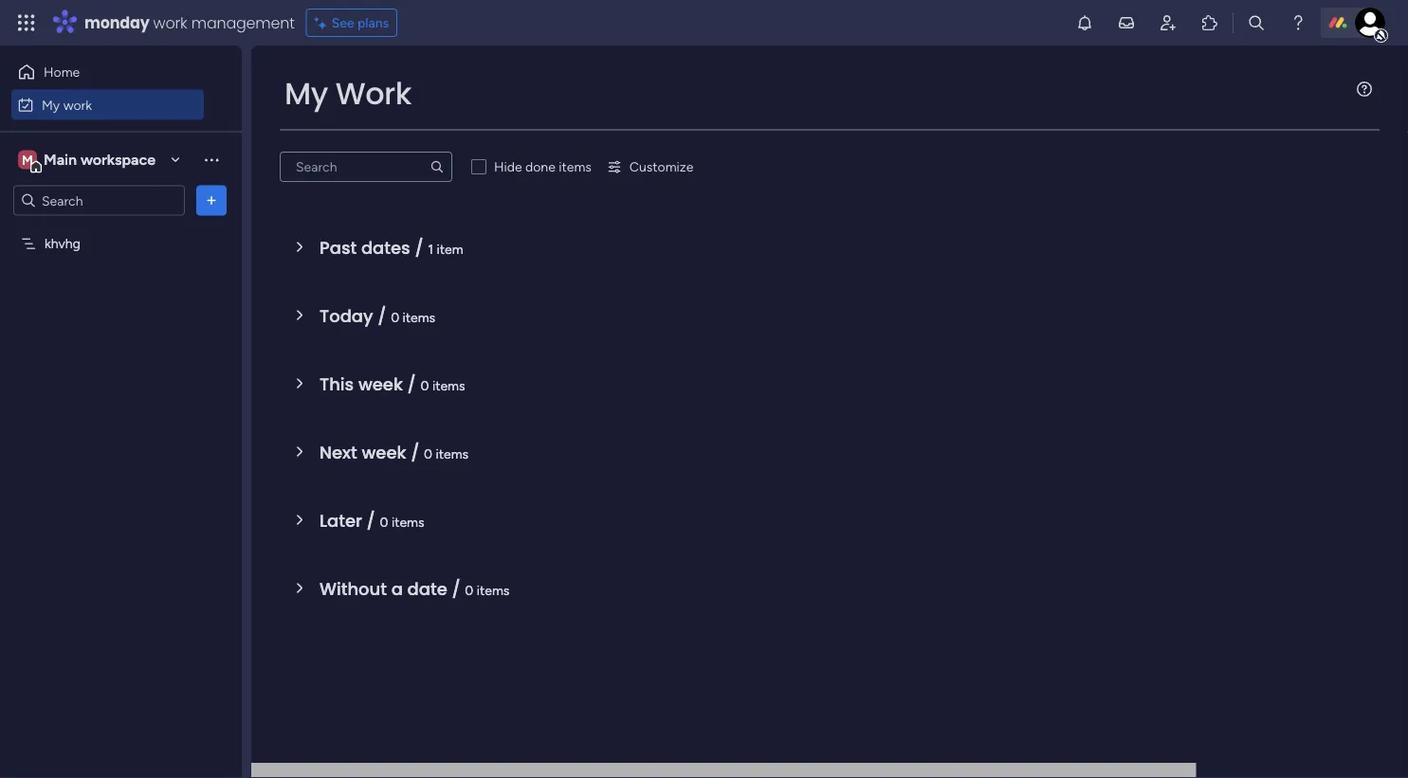Task type: locate. For each thing, give the bounding box(es) containing it.
my
[[285, 73, 328, 115], [42, 97, 60, 113]]

Filter dashboard by text search field
[[280, 152, 452, 182]]

week for next
[[362, 441, 406, 465]]

0 vertical spatial week
[[358, 372, 403, 397]]

m
[[22, 152, 33, 168]]

workspace image
[[18, 149, 37, 170]]

/ right the today
[[378, 304, 387, 328]]

week right the next
[[362, 441, 406, 465]]

Search in workspace field
[[40, 190, 158, 212]]

khvhg
[[45, 236, 80, 252]]

0 horizontal spatial my
[[42, 97, 60, 113]]

see plans
[[332, 15, 389, 31]]

next week / 0 items
[[320, 441, 469, 465]]

work inside my work button
[[63, 97, 92, 113]]

week right this
[[358, 372, 403, 397]]

item
[[437, 241, 464, 257]]

khvhg list box
[[0, 224, 242, 516]]

main
[[44, 151, 77, 169]]

0 horizontal spatial work
[[63, 97, 92, 113]]

see
[[332, 15, 354, 31]]

option
[[0, 227, 242, 231]]

management
[[191, 12, 295, 33]]

home button
[[11, 57, 204, 87]]

1 vertical spatial week
[[362, 441, 406, 465]]

1 vertical spatial work
[[63, 97, 92, 113]]

items down 1
[[403, 309, 436, 325]]

my down home
[[42, 97, 60, 113]]

1
[[428, 241, 434, 257]]

items right later
[[392, 514, 425, 530]]

0 right the today
[[391, 309, 399, 325]]

work
[[153, 12, 187, 33], [63, 97, 92, 113]]

0
[[391, 309, 399, 325], [421, 378, 429, 394], [424, 446, 433, 462], [380, 514, 388, 530], [465, 582, 474, 599]]

main workspace
[[44, 151, 156, 169]]

0 right later
[[380, 514, 388, 530]]

items right date
[[477, 582, 510, 599]]

past
[[320, 236, 357, 260]]

/ down this week / 0 items
[[411, 441, 420, 465]]

1 horizontal spatial work
[[153, 12, 187, 33]]

work down home
[[63, 97, 92, 113]]

my inside button
[[42, 97, 60, 113]]

items
[[559, 159, 592, 175], [403, 309, 436, 325], [433, 378, 465, 394], [436, 446, 469, 462], [392, 514, 425, 530], [477, 582, 510, 599]]

items inside this week / 0 items
[[433, 378, 465, 394]]

/
[[415, 236, 424, 260], [378, 304, 387, 328], [407, 372, 416, 397], [411, 441, 420, 465], [367, 509, 375, 533], [452, 577, 461, 601]]

None search field
[[280, 152, 452, 182]]

today / 0 items
[[320, 304, 436, 328]]

0 inside without a date / 0 items
[[465, 582, 474, 599]]

0 vertical spatial work
[[153, 12, 187, 33]]

inbox image
[[1117, 13, 1136, 32]]

0 right date
[[465, 582, 474, 599]]

my left work
[[285, 73, 328, 115]]

week for this
[[358, 372, 403, 397]]

workspace selection element
[[18, 148, 158, 173]]

my for my work
[[42, 97, 60, 113]]

0 down this week / 0 items
[[424, 446, 433, 462]]

0 inside today / 0 items
[[391, 309, 399, 325]]

past dates / 1 item
[[320, 236, 464, 260]]

0 up next week / 0 items on the left of the page
[[421, 378, 429, 394]]

see plans button
[[306, 9, 398, 37]]

1 horizontal spatial my
[[285, 73, 328, 115]]

home
[[44, 64, 80, 80]]

work right monday on the left of the page
[[153, 12, 187, 33]]

items up next week / 0 items on the left of the page
[[433, 378, 465, 394]]

items down this week / 0 items
[[436, 446, 469, 462]]

invite members image
[[1159, 13, 1178, 32]]

week
[[358, 372, 403, 397], [362, 441, 406, 465]]



Task type: describe. For each thing, give the bounding box(es) containing it.
items right 'done'
[[559, 159, 592, 175]]

hide
[[494, 159, 522, 175]]

dates
[[361, 236, 410, 260]]

search everything image
[[1247, 13, 1266, 32]]

gary orlando image
[[1356, 8, 1386, 38]]

options image
[[202, 191, 221, 210]]

this
[[320, 372, 354, 397]]

0 inside this week / 0 items
[[421, 378, 429, 394]]

my work
[[42, 97, 92, 113]]

work for my
[[63, 97, 92, 113]]

later
[[320, 509, 362, 533]]

my work
[[285, 73, 412, 115]]

menu image
[[1357, 82, 1373, 97]]

apps image
[[1201, 13, 1220, 32]]

items inside next week / 0 items
[[436, 446, 469, 462]]

customize
[[630, 159, 694, 175]]

work for monday
[[153, 12, 187, 33]]

0 inside later / 0 items
[[380, 514, 388, 530]]

workspace
[[81, 151, 156, 169]]

help image
[[1289, 13, 1308, 32]]

done
[[526, 159, 556, 175]]

monday work management
[[84, 12, 295, 33]]

workspace options image
[[202, 150, 221, 169]]

notifications image
[[1076, 13, 1095, 32]]

items inside later / 0 items
[[392, 514, 425, 530]]

my work button
[[11, 90, 204, 120]]

a
[[391, 577, 403, 601]]

items inside without a date / 0 items
[[477, 582, 510, 599]]

items inside today / 0 items
[[403, 309, 436, 325]]

today
[[320, 304, 373, 328]]

0 inside next week / 0 items
[[424, 446, 433, 462]]

this week / 0 items
[[320, 372, 465, 397]]

my for my work
[[285, 73, 328, 115]]

without a date / 0 items
[[320, 577, 510, 601]]

work
[[335, 73, 412, 115]]

without
[[320, 577, 387, 601]]

plans
[[358, 15, 389, 31]]

/ left 1
[[415, 236, 424, 260]]

hide done items
[[494, 159, 592, 175]]

/ right later
[[367, 509, 375, 533]]

date
[[407, 577, 447, 601]]

/ right date
[[452, 577, 461, 601]]

monday
[[84, 12, 149, 33]]

search image
[[430, 159, 445, 175]]

select product image
[[17, 13, 36, 32]]

/ up next week / 0 items on the left of the page
[[407, 372, 416, 397]]

later / 0 items
[[320, 509, 425, 533]]

next
[[320, 441, 357, 465]]

customize button
[[599, 152, 701, 182]]



Task type: vqa. For each thing, say whether or not it's contained in the screenshot.


